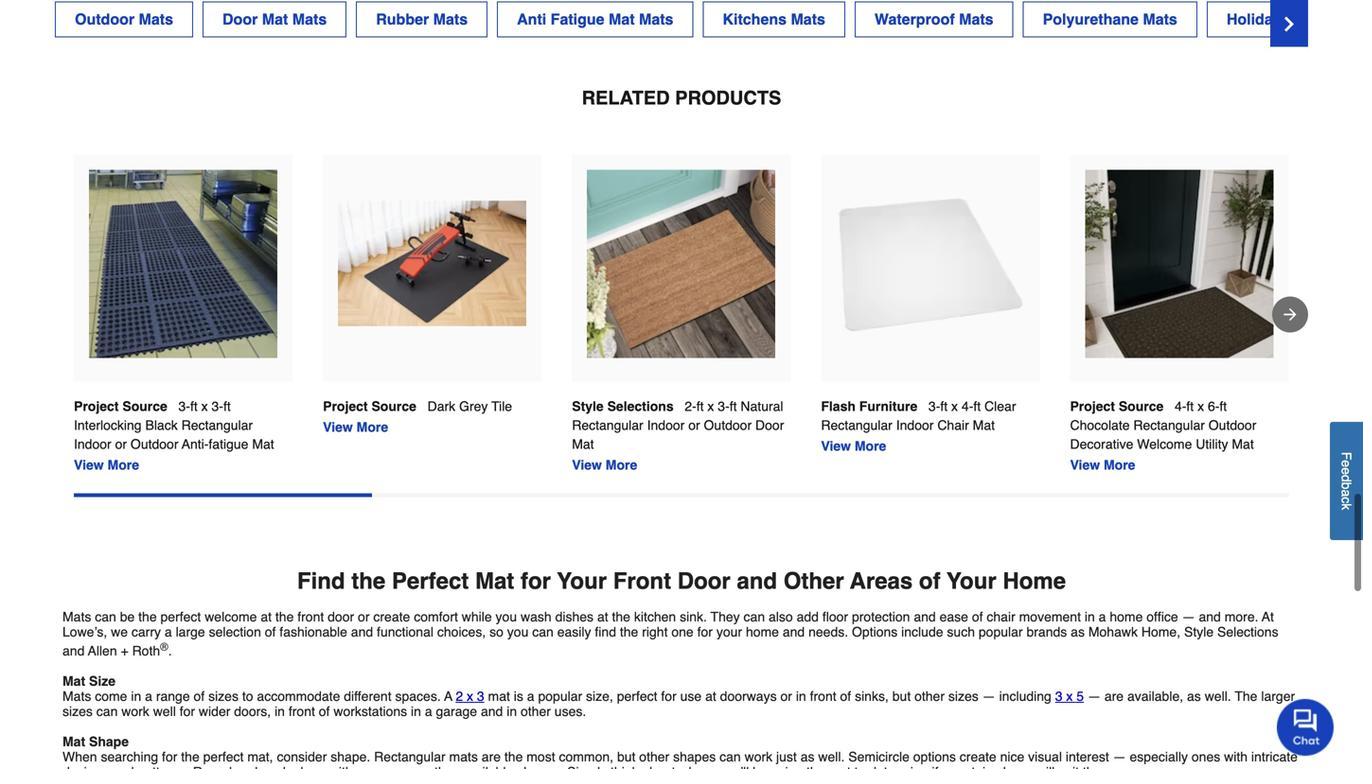 Task type: describe. For each thing, give the bounding box(es) containing it.
rubber
[[376, 10, 429, 28]]

available
[[461, 765, 514, 770]]

kitchens
[[723, 10, 787, 28]]

doors,
[[234, 705, 271, 720]]

0 horizontal spatial at
[[261, 610, 272, 625]]

front inside "mats can be the perfect welcome at the front door or create comfort while you wash dishes at the kitchen sink. they can also add floor protection and ease of chair movement in a home office — and more. at lowe's, we carry a large selection of fashionable and functional choices, so you can easily find the right one for your home and needs. options include such popular brands as mohawk home, style selections and allen + roth"
[[298, 610, 324, 625]]

floor
[[823, 610, 849, 625]]

view for 4-ft x 6-ft chocolate rectangular outdoor decorative welcome utility mat
[[1070, 458, 1100, 473]]

for inside "mats can be the perfect welcome at the front door or create comfort while you wash dishes at the kitchen sink. they can also add floor protection and ease of chair movement in a home office — and more. at lowe's, we carry a large selection of fashionable and functional choices, so you can easily find the right one for your home and needs. options include such popular brands as mohawk home, style selections and allen + roth"
[[697, 625, 713, 640]]

and down shape
[[112, 765, 134, 770]]

1 vertical spatial perfect
[[617, 689, 658, 705]]

easily
[[557, 625, 591, 640]]

can inside mat shape when searching for the perfect mat, consider shape. rectangular mats are the most common, but other shapes can work just as well. semicircle options create nice visual interest — especially ones with intricate designs and patterns. round and oval, along with square, are other available shapes. simply think about where you'll be using the mat to determine if a certain shape will suit the space.
[[720, 750, 741, 765]]

semicircle
[[849, 750, 910, 765]]

holiday
[[1227, 10, 1282, 28]]

2
[[456, 689, 463, 705]]

to inside mat shape when searching for the perfect mat, consider shape. rectangular mats are the most common, but other shapes can work just as well. semicircle options create nice visual interest — especially ones with intricate designs and patterns. round and oval, along with square, are other available shapes. simply think about where you'll be using the mat to determine if a certain shape will suit the space.
[[855, 765, 866, 770]]

rectangular inside the 3-ft x 3-ft interlocking black rectangular indoor or outdoor anti-fatigue mat
[[181, 418, 253, 433]]

anti-
[[182, 437, 209, 452]]

about
[[642, 765, 676, 770]]

x for outdoor
[[708, 399, 714, 414]]

well
[[153, 705, 176, 720]]

3-ft x 3-ft interlocking black rectangular indoor or outdoor anti-fatigue mat
[[74, 399, 274, 452]]

home
[[1003, 569, 1066, 595]]

oval,
[[261, 765, 290, 770]]

mat inside mat shape when searching for the perfect mat, consider shape. rectangular mats are the most common, but other shapes can work just as well. semicircle options create nice visual interest — especially ones with intricate designs and patterns. round and oval, along with square, are other available shapes. simply think about where you'll be using the mat to determine if a certain shape will suit the space.
[[829, 765, 851, 770]]

0 horizontal spatial style
[[572, 399, 604, 414]]

needs.
[[809, 625, 849, 640]]

door
[[328, 610, 354, 625]]

of up ease
[[919, 569, 941, 595]]

find the perfect mat for your front door and other areas of your home
[[297, 569, 1066, 595]]

flash furniture
[[821, 399, 918, 414]]

a left the well
[[145, 689, 152, 705]]

2 horizontal spatial at
[[706, 689, 717, 705]]

1 3- from the left
[[178, 399, 190, 414]]

1 horizontal spatial with
[[1225, 750, 1248, 765]]

other
[[784, 569, 844, 595]]

when
[[62, 750, 97, 765]]

mat inside mat shape when searching for the perfect mat, consider shape. rectangular mats are the most common, but other shapes can work just as well. semicircle options create nice visual interest — especially ones with intricate designs and patterns. round and oval, along with square, are other available shapes. simply think about where you'll be using the mat to determine if a certain shape will suit the space.
[[62, 735, 85, 750]]

1 horizontal spatial sizes
[[208, 689, 239, 705]]

movement
[[1019, 610, 1081, 625]]

mats inside 'button'
[[959, 10, 994, 28]]

in right 2 x 3 link
[[507, 705, 517, 720]]

the right find
[[620, 625, 639, 640]]

of right selection
[[265, 625, 276, 640]]

and up the also
[[737, 569, 777, 595]]

mat,
[[247, 750, 273, 765]]

work inside — are available, as well. the larger sizes can work well for wider doors, in front of workstations in a garage and in other uses.
[[121, 705, 149, 720]]

lowe's,
[[62, 625, 107, 640]]

6-
[[1208, 399, 1220, 414]]

your
[[717, 625, 742, 640]]

can left the also
[[744, 610, 765, 625]]

welcome
[[1138, 437, 1193, 452]]

a inside — are available, as well. the larger sizes can work well for wider doors, in front of workstations in a garage and in other uses.
[[425, 705, 432, 720]]

arrow right image
[[1281, 305, 1300, 324]]

mats inside button
[[1143, 10, 1178, 28]]

shape
[[997, 765, 1033, 770]]

the left kitchen
[[612, 610, 631, 625]]

view more button for 4-ft x 6-ft chocolate rectangular outdoor decorative welcome utility mat
[[1070, 456, 1136, 475]]

a right the movement
[[1099, 610, 1106, 625]]

selection
[[209, 625, 261, 640]]

holiday living mats button
[[1207, 1, 1364, 37]]

other left available
[[427, 765, 458, 770]]

f e e d b a c k
[[1339, 452, 1355, 510]]

mohawk
[[1089, 625, 1138, 640]]

view for 2-ft x 3-ft natural rectangular indoor or outdoor door mat
[[572, 458, 602, 473]]

fatigue inside the 3-ft x 3-ft interlocking black rectangular indoor or outdoor anti-fatigue mat
[[209, 437, 249, 452]]

1 horizontal spatial are
[[482, 750, 501, 765]]

and down the lowe's, at the left bottom of page
[[62, 644, 85, 659]]

polyurethane
[[1043, 10, 1139, 28]]

view more button for 2-ft x 3-ft natural rectangular indoor or outdoor door mat
[[572, 456, 638, 475]]

you right while
[[496, 610, 517, 625]]

project source for dark grey tile
[[323, 399, 417, 414]]

shape.
[[331, 750, 371, 765]]

wider
[[199, 705, 230, 720]]

come
[[95, 689, 127, 705]]

door mat mats
[[223, 10, 327, 28]]

holiday living mats
[[1227, 10, 1364, 28]]

as inside — are available, as well. the larger sizes can work well for wider doors, in front of workstations in a garage and in other uses.
[[1187, 689, 1201, 705]]

the right "using"
[[807, 765, 825, 770]]

® .
[[160, 642, 172, 659]]

available,
[[1128, 689, 1184, 705]]

mats come in a range of sizes to accommodate different spaces. a 2 x 3 mat is a popular size, perfect for use at doorways or in front of sinks, but other sizes — including 3 x 5
[[62, 689, 1084, 705]]

mat inside 3-ft x 4-ft clear rectangular indoor chair mat
[[973, 418, 995, 433]]

0 vertical spatial to
[[242, 689, 253, 705]]

front inside — are available, as well. the larger sizes can work well for wider doors, in front of workstations in a garage and in other uses.
[[289, 705, 315, 720]]

larger
[[1262, 689, 1296, 705]]

sinks,
[[855, 689, 889, 705]]

for inside mat shape when searching for the perfect mat, consider shape. rectangular mats are the most common, but other shapes can work just as well. semicircle options create nice visual interest — especially ones with intricate designs and patterns. round and oval, along with square, are other available shapes. simply think about where you'll be using the mat to determine if a certain shape will suit the space.
[[162, 750, 177, 765]]

of inside — are available, as well. the larger sizes can work well for wider doors, in front of workstations in a garage and in other uses.
[[319, 705, 330, 720]]

of left chair
[[972, 610, 983, 625]]

right
[[642, 625, 668, 640]]

or right doorways
[[781, 689, 793, 705]]

view more for 2-ft x 3-ft natural rectangular indoor or outdoor door mat
[[572, 458, 638, 473]]

2 vertical spatial door
[[678, 569, 731, 595]]

options
[[914, 750, 956, 765]]

carry
[[132, 625, 161, 640]]

c
[[1339, 497, 1355, 504]]

especially
[[1130, 750, 1188, 765]]

anti fatigue mat mats button
[[497, 1, 694, 37]]

k
[[1339, 504, 1355, 510]]

— inside — are available, as well. the larger sizes can work well for wider doors, in front of workstations in a garage and in other uses.
[[1088, 689, 1101, 705]]

4-ft x 6-ft chocolate rectangular outdoor decorative welcome utility mat
[[1070, 399, 1257, 452]]

can up allen
[[95, 610, 116, 625]]

in right doors,
[[275, 705, 285, 720]]

1 ft from the left
[[190, 399, 198, 414]]

project for 3-ft x 3-ft interlocking black rectangular indoor or outdoor anti-fatigue mat
[[74, 399, 119, 414]]

choices,
[[437, 625, 486, 640]]

7 ft from the left
[[1187, 399, 1194, 414]]

mat shape when searching for the perfect mat, consider shape. rectangular mats are the most common, but other shapes can work just as well. semicircle options create nice visual interest — especially ones with intricate designs and patterns. round and oval, along with square, are other available shapes. simply think about where you'll be using the mat to determine if a certain shape will suit the space.
[[62, 735, 1298, 770]]

the left most
[[505, 750, 523, 765]]

4 ft from the left
[[730, 399, 737, 414]]

1 your from the left
[[557, 569, 607, 595]]

but inside mat shape when searching for the perfect mat, consider shape. rectangular mats are the most common, but other shapes can work just as well. semicircle options create nice visual interest — especially ones with intricate designs and patterns. round and oval, along with square, are other available shapes. simply think about where you'll be using the mat to determine if a certain shape will suit the space.
[[617, 750, 636, 765]]

ones
[[1192, 750, 1221, 765]]

and left oval,
[[236, 765, 258, 770]]

rubber mats
[[376, 10, 468, 28]]

most
[[527, 750, 555, 765]]

dark
[[428, 399, 456, 414]]

and left ease
[[914, 610, 936, 625]]

3- inside 2-ft x 3-ft natural rectangular indoor or outdoor door mat
[[718, 399, 730, 414]]

2 x 3 link
[[456, 689, 485, 705]]

rectangular inside mat shape when searching for the perfect mat, consider shape. rectangular mats are the most common, but other shapes can work just as well. semicircle options create nice visual interest — especially ones with intricate designs and patterns. round and oval, along with square, are other available shapes. simply think about where you'll be using the mat to determine if a certain shape will suit the space.
[[374, 750, 446, 765]]

garage
[[436, 705, 477, 720]]

interest
[[1066, 750, 1110, 765]]

ease
[[940, 610, 969, 625]]

are inside — are available, as well. the larger sizes can work well for wider doors, in front of workstations in a garage and in other uses.
[[1105, 689, 1124, 705]]

1 horizontal spatial at
[[597, 610, 609, 625]]

the right selection
[[275, 610, 294, 625]]

view more button for dark grey tile
[[323, 418, 388, 437]]

kitchen
[[634, 610, 676, 625]]

natural
[[741, 399, 784, 414]]

simply
[[567, 765, 607, 770]]

spaces.
[[395, 689, 441, 705]]

products
[[675, 87, 782, 109]]

doorways
[[720, 689, 777, 705]]

2 3 from the left
[[1056, 689, 1063, 705]]

waterproof
[[875, 10, 955, 28]]

style selections
[[572, 399, 674, 414]]

4- inside 4-ft x 6-ft chocolate rectangular outdoor decorative welcome utility mat
[[1175, 399, 1187, 414]]

related
[[582, 87, 670, 109]]

space.
[[1105, 765, 1144, 770]]

protection
[[852, 610, 910, 625]]

the up door
[[352, 569, 386, 595]]

0 horizontal spatial popular
[[538, 689, 583, 705]]

popular inside "mats can be the perfect welcome at the front door or create comfort while you wash dishes at the kitchen sink. they can also add floor protection and ease of chair movement in a home office — and more. at lowe's, we carry a large selection of fashionable and functional choices, so you can easily find the right one for your home and needs. options include such popular brands as mohawk home, style selections and allen + roth"
[[979, 625, 1023, 640]]

black
[[145, 418, 178, 433]]

fashionable
[[280, 625, 347, 640]]

style inside "mats can be the perfect welcome at the front door or create comfort while you wash dishes at the kitchen sink. they can also add floor protection and ease of chair movement in a home office — and more. at lowe's, we carry a large selection of fashionable and functional choices, so you can easily find the right one for your home and needs. options include such popular brands as mohawk home, style selections and allen + roth"
[[1185, 625, 1214, 640]]

view for 3-ft x 3-ft interlocking black rectangular indoor or outdoor anti-fatigue mat
[[74, 458, 104, 473]]

furniture
[[860, 399, 918, 414]]

and left more.
[[1199, 610, 1221, 625]]

0 horizontal spatial home
[[746, 625, 779, 640]]

options
[[852, 625, 898, 640]]

in inside "mats can be the perfect welcome at the front door or create comfort while you wash dishes at the kitchen sink. they can also add floor protection and ease of chair movement in a home office — and more. at lowe's, we carry a large selection of fashionable and functional choices, so you can easily find the right one for your home and needs. options include such popular brands as mohawk home, style selections and allen + roth"
[[1085, 610, 1095, 625]]

5
[[1077, 689, 1084, 705]]

project source for 4-ft x 6-ft chocolate rectangular outdoor decorative welcome utility mat
[[1070, 399, 1164, 414]]

2 ft from the left
[[223, 399, 231, 414]]

mat inside button
[[609, 10, 635, 28]]

create inside mat shape when searching for the perfect mat, consider shape. rectangular mats are the most common, but other shapes can work just as well. semicircle options create nice visual interest — especially ones with intricate designs and patterns. round and oval, along with square, are other available shapes. simply think about where you'll be using the mat to determine if a certain shape will suit the space.
[[960, 750, 997, 765]]

x right 2
[[467, 689, 473, 705]]

common,
[[559, 750, 614, 765]]

chair
[[987, 610, 1016, 625]]

4-ft x 6-ft chocolate rectangular outdoor decorative welcome utility mat image
[[1086, 170, 1274, 359]]

so
[[490, 625, 504, 640]]

kitchens mats
[[723, 10, 826, 28]]

rubber mats button
[[356, 1, 488, 37]]

can left easily
[[532, 625, 554, 640]]

polyurethane mats
[[1043, 10, 1178, 28]]

searching
[[101, 750, 158, 765]]

you'll
[[719, 765, 749, 770]]

add
[[797, 610, 819, 625]]

perfect inside mat shape when searching for the perfect mat, consider shape. rectangular mats are the most common, but other shapes can work just as well. semicircle options create nice visual interest — especially ones with intricate designs and patterns. round and oval, along with square, are other available shapes. simply think about where you'll be using the mat to determine if a certain shape will suit the space.
[[203, 750, 244, 765]]

more.
[[1225, 610, 1259, 625]]

create inside "mats can be the perfect welcome at the front door or create comfort while you wash dishes at the kitchen sink. they can also add floor protection and ease of chair movement in a home office — and more. at lowe's, we carry a large selection of fashionable and functional choices, so you can easily find the right one for your home and needs. options include such popular brands as mohawk home, style selections and allen + roth"
[[373, 610, 410, 625]]

be inside mat shape when searching for the perfect mat, consider shape. rectangular mats are the most common, but other shapes can work just as well. semicircle options create nice visual interest — especially ones with intricate designs and patterns. round and oval, along with square, are other available shapes. simply think about where you'll be using the mat to determine if a certain shape will suit the space.
[[753, 765, 768, 770]]

just
[[777, 750, 797, 765]]

1 3 from the left
[[477, 689, 485, 705]]

the right suit
[[1083, 765, 1102, 770]]

size
[[89, 674, 116, 689]]

other right sinks,
[[915, 689, 945, 705]]



Task type: locate. For each thing, give the bounding box(es) containing it.
— inside "mats can be the perfect welcome at the front door or create comfort while you wash dishes at the kitchen sink. they can also add floor protection and ease of chair movement in a home office — and more. at lowe's, we carry a large selection of fashionable and functional choices, so you can easily find the right one for your home and needs. options include such popular brands as mohawk home, style selections and allen + roth"
[[1182, 610, 1196, 625]]

2 project from the left
[[323, 399, 368, 414]]

a right is
[[527, 689, 535, 705]]

view more for 4-ft x 6-ft chocolate rectangular outdoor decorative welcome utility mat
[[1070, 458, 1136, 473]]

a inside mat shape when searching for the perfect mat, consider shape. rectangular mats are the most common, but other shapes can work just as well. semicircle options create nice visual interest — especially ones with intricate designs and patterns. round and oval, along with square, are other available shapes. simply think about where you'll be using the mat to determine if a certain shape will suit the space.
[[942, 765, 950, 770]]

0 vertical spatial but
[[893, 689, 911, 705]]

2 horizontal spatial project source
[[1070, 399, 1164, 414]]

perfect up ®
[[161, 610, 201, 625]]

home left office
[[1110, 610, 1143, 625]]

3 project source from the left
[[1070, 399, 1164, 414]]

other left uses.
[[521, 705, 551, 720]]

1 vertical spatial popular
[[538, 689, 583, 705]]

2 horizontal spatial perfect
[[617, 689, 658, 705]]

fatigue inside button
[[551, 10, 605, 28]]

mat inside 4-ft x 6-ft chocolate rectangular outdoor decorative welcome utility mat
[[1232, 437, 1254, 452]]

mats inside "mats can be the perfect welcome at the front door or create comfort while you wash dishes at the kitchen sink. they can also add floor protection and ease of chair movement in a home office — and more. at lowe's, we carry a large selection of fashionable and functional choices, so you can easily find the right one for your home and needs. options include such popular brands as mohawk home, style selections and allen + roth"
[[62, 610, 91, 625]]

3 x 5 link
[[1056, 689, 1084, 705]]

more for 3-ft x 3-ft interlocking black rectangular indoor or outdoor anti-fatigue mat
[[108, 458, 139, 473]]

1 vertical spatial well.
[[819, 750, 845, 765]]

door inside 2-ft x 3-ft natural rectangular indoor or outdoor door mat
[[756, 418, 784, 433]]

2 vertical spatial perfect
[[203, 750, 244, 765]]

0 horizontal spatial indoor
[[74, 437, 111, 452]]

2 horizontal spatial are
[[1105, 689, 1124, 705]]

work left the well
[[121, 705, 149, 720]]

1 vertical spatial be
[[753, 765, 768, 770]]

1 4- from the left
[[962, 399, 974, 414]]

1 horizontal spatial 3
[[1056, 689, 1063, 705]]

using
[[771, 765, 803, 770]]

the right the we
[[138, 610, 157, 625]]

perfect
[[392, 569, 469, 595]]

x for or
[[201, 399, 208, 414]]

6 ft from the left
[[974, 399, 981, 414]]

3 right 2
[[477, 689, 485, 705]]

more for 4-ft x 6-ft chocolate rectangular outdoor decorative welcome utility mat
[[1104, 458, 1136, 473]]

x left 5
[[1067, 689, 1073, 705]]

1 horizontal spatial perfect
[[203, 750, 244, 765]]

1 project from the left
[[74, 399, 119, 414]]

1 horizontal spatial be
[[753, 765, 768, 770]]

x for mat
[[952, 399, 958, 414]]

1 vertical spatial door
[[756, 418, 784, 433]]

mat inside 2-ft x 3-ft natural rectangular indoor or outdoor door mat
[[572, 437, 594, 452]]

view more for 3-ft x 3-ft interlocking black rectangular indoor or outdoor anti-fatigue mat
[[74, 458, 139, 473]]

x inside the 3-ft x 3-ft interlocking black rectangular indoor or outdoor anti-fatigue mat
[[201, 399, 208, 414]]

front left door
[[298, 610, 324, 625]]

polyurethane mats button
[[1023, 1, 1198, 37]]

create left nice
[[960, 750, 997, 765]]

the down 'wider'
[[181, 750, 200, 765]]

dark grey tile image
[[338, 170, 527, 359]]

source for 4-
[[1119, 399, 1164, 414]]

a up ®
[[165, 625, 172, 640]]

find
[[595, 625, 616, 640]]

view more
[[323, 420, 388, 435], [821, 439, 887, 454], [74, 458, 139, 473], [572, 458, 638, 473], [1070, 458, 1136, 473]]

1 horizontal spatial fatigue
[[551, 10, 605, 28]]

4 3- from the left
[[929, 399, 941, 414]]

indoor inside 3-ft x 4-ft clear rectangular indoor chair mat
[[896, 418, 934, 433]]

chocolate
[[1070, 418, 1130, 433]]

1 horizontal spatial work
[[745, 750, 773, 765]]

rectangular for project source
[[1134, 418, 1205, 433]]

0 horizontal spatial create
[[373, 610, 410, 625]]

8 ft from the left
[[1220, 399, 1227, 414]]

— right "interest"
[[1113, 750, 1126, 765]]

0 horizontal spatial source
[[122, 399, 167, 414]]

source for dark
[[372, 399, 417, 414]]

a left a
[[425, 705, 432, 720]]

2 source from the left
[[372, 399, 417, 414]]

0 horizontal spatial selections
[[608, 399, 674, 414]]

utility
[[1196, 437, 1229, 452]]

also
[[769, 610, 793, 625]]

4- inside 3-ft x 4-ft clear rectangular indoor chair mat
[[962, 399, 974, 414]]

in right "come"
[[131, 689, 141, 705]]

0 vertical spatial well.
[[1205, 689, 1232, 705]]

0 horizontal spatial project source
[[74, 399, 167, 414]]

home right your at bottom
[[746, 625, 779, 640]]

x for welcome
[[1198, 399, 1205, 414]]

outdoor inside 4-ft x 6-ft chocolate rectangular outdoor decorative welcome utility mat
[[1209, 418, 1257, 433]]

4- up chair
[[962, 399, 974, 414]]

0 vertical spatial popular
[[979, 625, 1023, 640]]

indoor down 'interlocking'
[[74, 437, 111, 452]]

3 3- from the left
[[718, 399, 730, 414]]

3 ft from the left
[[697, 399, 704, 414]]

view
[[323, 420, 353, 435], [821, 439, 851, 454], [74, 458, 104, 473], [572, 458, 602, 473], [1070, 458, 1100, 473]]

rectangular up welcome
[[1134, 418, 1205, 433]]

style
[[572, 399, 604, 414], [1185, 625, 1214, 640]]

brands
[[1027, 625, 1067, 640]]

mats inside "button"
[[292, 10, 327, 28]]

2-ft x 3-ft natural rectangular indoor or outdoor door mat image
[[587, 170, 776, 359]]

1 horizontal spatial 4-
[[1175, 399, 1187, 414]]

2 3- from the left
[[212, 399, 223, 414]]

outdoor inside the 3-ft x 3-ft interlocking black rectangular indoor or outdoor anti-fatigue mat
[[131, 437, 179, 452]]

0 horizontal spatial fatigue
[[209, 437, 249, 452]]

work inside mat shape when searching for the perfect mat, consider shape. rectangular mats are the most common, but other shapes can work just as well. semicircle options create nice visual interest — especially ones with intricate designs and patterns. round and oval, along with square, are other available shapes. simply think about where you'll be using the mat to determine if a certain shape will suit the space.
[[745, 750, 773, 765]]

wash
[[521, 610, 552, 625]]

0 horizontal spatial be
[[120, 610, 135, 625]]

where
[[679, 765, 715, 770]]

1 horizontal spatial indoor
[[647, 418, 685, 433]]

and left is
[[481, 705, 503, 720]]

chat invite button image
[[1277, 699, 1335, 757]]

2 project source from the left
[[323, 399, 417, 414]]

or inside "mats can be the perfect welcome at the front door or create comfort while you wash dishes at the kitchen sink. they can also add floor protection and ease of chair movement in a home office — and more. at lowe's, we carry a large selection of fashionable and functional choices, so you can easily find the right one for your home and needs. options include such popular brands as mohawk home, style selections and allen + roth"
[[358, 610, 370, 625]]

0 vertical spatial perfect
[[161, 610, 201, 625]]

source for 3-
[[122, 399, 167, 414]]

x inside 4-ft x 6-ft chocolate rectangular outdoor decorative welcome utility mat
[[1198, 399, 1205, 414]]

1 source from the left
[[122, 399, 167, 414]]

mat down style selections
[[572, 437, 594, 452]]

sizes inside — are available, as well. the larger sizes can work well for wider doors, in front of workstations in a garage and in other uses.
[[62, 705, 93, 720]]

other inside — are available, as well. the larger sizes can work well for wider doors, in front of workstations in a garage and in other uses.
[[521, 705, 551, 720]]

other right 'think' on the bottom
[[639, 750, 670, 765]]

1 horizontal spatial but
[[893, 689, 911, 705]]

your
[[557, 569, 607, 595], [947, 569, 997, 595]]

1 horizontal spatial create
[[960, 750, 997, 765]]

2 horizontal spatial as
[[1187, 689, 1201, 705]]

1 horizontal spatial project source
[[323, 399, 417, 414]]

1 horizontal spatial to
[[855, 765, 866, 770]]

rectangular left the mats
[[374, 750, 446, 765]]

with right ones
[[1225, 750, 1248, 765]]

0 horizontal spatial perfect
[[161, 610, 201, 625]]

round
[[193, 765, 232, 770]]

will
[[1037, 765, 1055, 770]]

mat up while
[[475, 569, 514, 595]]

0 horizontal spatial but
[[617, 750, 636, 765]]

3- inside 3-ft x 4-ft clear rectangular indoor chair mat
[[929, 399, 941, 414]]

2-ft x 3-ft natural rectangular indoor or outdoor door mat
[[572, 399, 784, 452]]

sizes left including
[[949, 689, 979, 705]]

in right doorways
[[796, 689, 807, 705]]

in left a
[[411, 705, 421, 720]]

find
[[297, 569, 345, 595]]

chair
[[938, 418, 969, 433]]

1 vertical spatial create
[[960, 750, 997, 765]]

x left 6-
[[1198, 399, 1205, 414]]

create left comfort
[[373, 610, 410, 625]]

1 horizontal spatial selections
[[1218, 625, 1279, 640]]

more
[[357, 420, 388, 435], [855, 439, 887, 454], [108, 458, 139, 473], [606, 458, 638, 473], [1104, 458, 1136, 473]]

office
[[1147, 610, 1179, 625]]

a up k on the right bottom of page
[[1339, 490, 1355, 497]]

or inside the 3-ft x 3-ft interlocking black rectangular indoor or outdoor anti-fatigue mat
[[115, 437, 127, 452]]

3 left 5
[[1056, 689, 1063, 705]]

indoor for flash furniture
[[896, 418, 934, 433]]

0 horizontal spatial are
[[404, 765, 424, 770]]

include
[[902, 625, 944, 640]]

view more for 3-ft x 4-ft clear rectangular indoor chair mat
[[821, 439, 887, 454]]

1 vertical spatial selections
[[1218, 625, 1279, 640]]

perfect
[[161, 610, 201, 625], [617, 689, 658, 705], [203, 750, 244, 765]]

—
[[1182, 610, 1196, 625], [983, 689, 996, 705], [1088, 689, 1101, 705], [1113, 750, 1126, 765]]

0 horizontal spatial to
[[242, 689, 253, 705]]

project for dark grey tile
[[323, 399, 368, 414]]

interlocking
[[74, 418, 142, 433]]

1 e from the top
[[1339, 460, 1355, 468]]

including
[[1000, 689, 1052, 705]]

1 vertical spatial as
[[1187, 689, 1201, 705]]

1 vertical spatial work
[[745, 750, 773, 765]]

f
[[1339, 452, 1355, 460]]

range
[[156, 689, 190, 705]]

dark grey tile
[[428, 399, 512, 414]]

for left 'use'
[[661, 689, 677, 705]]

if
[[932, 765, 939, 770]]

flash
[[821, 399, 856, 414]]

indoor down furniture
[[896, 418, 934, 433]]

— inside mat shape when searching for the perfect mat, consider shape. rectangular mats are the most common, but other shapes can work just as well. semicircle options create nice visual interest — especially ones with intricate designs and patterns. round and oval, along with square, are other available shapes. simply think about where you'll be using the mat to determine if a certain shape will suit the space.
[[1113, 750, 1126, 765]]

0 horizontal spatial with
[[329, 765, 353, 770]]

but
[[893, 689, 911, 705], [617, 750, 636, 765]]

project for 4-ft x 6-ft chocolate rectangular outdoor decorative welcome utility mat
[[1070, 399, 1115, 414]]

as inside mat shape when searching for the perfect mat, consider shape. rectangular mats are the most common, but other shapes can work just as well. semicircle options create nice visual interest — especially ones with intricate designs and patterns. round and oval, along with square, are other available shapes. simply think about where you'll be using the mat to determine if a certain shape will suit the space.
[[801, 750, 815, 765]]

— right 5
[[1088, 689, 1101, 705]]

as right available,
[[1187, 689, 1201, 705]]

popular left size,
[[538, 689, 583, 705]]

1 horizontal spatial as
[[1071, 625, 1085, 640]]

2 horizontal spatial sizes
[[949, 689, 979, 705]]

0 vertical spatial fatigue
[[551, 10, 605, 28]]

front left sinks,
[[810, 689, 837, 705]]

selections inside "mats can be the perfect welcome at the front door or create comfort while you wash dishes at the kitchen sink. they can also add floor protection and ease of chair movement in a home office — and more. at lowe's, we carry a large selection of fashionable and functional choices, so you can easily find the right one for your home and needs. options include such popular brands as mohawk home, style selections and allen + roth"
[[1218, 625, 1279, 640]]

3 project from the left
[[1070, 399, 1115, 414]]

mat down clear
[[973, 418, 995, 433]]

project source up chocolate
[[1070, 399, 1164, 414]]

3-ft x 4-ft clear rectangular indoor chair mat image
[[836, 170, 1025, 359]]

rectangular
[[181, 418, 253, 433], [572, 418, 644, 433], [821, 418, 893, 433], [1134, 418, 1205, 433], [374, 750, 446, 765]]

tile
[[492, 399, 512, 414]]

outdoor mats button
[[55, 1, 193, 37]]

source up welcome
[[1119, 399, 1164, 414]]

are right square,
[[404, 765, 424, 770]]

patterns.
[[138, 765, 189, 770]]

and left 'functional'
[[351, 625, 373, 640]]

0 vertical spatial work
[[121, 705, 149, 720]]

selections left 2-
[[608, 399, 674, 414]]

2 horizontal spatial indoor
[[896, 418, 934, 433]]

of right range
[[194, 689, 205, 705]]

create
[[373, 610, 410, 625], [960, 750, 997, 765]]

waterproof mats
[[875, 10, 994, 28]]

more for 3-ft x 4-ft clear rectangular indoor chair mat
[[855, 439, 887, 454]]

indoor inside the 3-ft x 3-ft interlocking black rectangular indoor or outdoor anti-fatigue mat
[[74, 437, 111, 452]]

style right tile
[[572, 399, 604, 414]]

suit
[[1059, 765, 1079, 770]]

square,
[[357, 765, 401, 770]]

you right so
[[507, 625, 529, 640]]

3 source from the left
[[1119, 399, 1164, 414]]

can right where
[[720, 750, 741, 765]]

more for dark grey tile
[[357, 420, 388, 435]]

0 horizontal spatial work
[[121, 705, 149, 720]]

rectangular inside 3-ft x 4-ft clear rectangular indoor chair mat
[[821, 418, 893, 433]]

of
[[919, 569, 941, 595], [972, 610, 983, 625], [265, 625, 276, 640], [194, 689, 205, 705], [840, 689, 851, 705], [319, 705, 330, 720]]

3-ft x 3-ft interlocking black rectangular indoor or outdoor anti-fatigue mat image
[[89, 170, 278, 359]]

they
[[711, 610, 740, 625]]

1 vertical spatial to
[[855, 765, 866, 770]]

rectangular for flash furniture
[[821, 418, 893, 433]]

1 horizontal spatial style
[[1185, 625, 1214, 640]]

mat right anti-
[[252, 437, 274, 452]]

5 ft from the left
[[941, 399, 948, 414]]

1 horizontal spatial well.
[[1205, 689, 1232, 705]]

a right the if
[[942, 765, 950, 770]]

2 e from the top
[[1339, 468, 1355, 475]]

outdoor mats
[[75, 10, 173, 28]]

front
[[613, 569, 671, 595]]

0 vertical spatial door
[[223, 10, 258, 28]]

indoor for style selections
[[647, 418, 685, 433]]

0 vertical spatial selections
[[608, 399, 674, 414]]

designs
[[62, 765, 108, 770]]

perfect inside "mats can be the perfect welcome at the front door or create comfort while you wash dishes at the kitchen sink. they can also add floor protection and ease of chair movement in a home office — and more. at lowe's, we carry a large selection of fashionable and functional choices, so you can easily find the right one for your home and needs. options include such popular brands as mohawk home, style selections and allen + roth"
[[161, 610, 201, 625]]

2 4- from the left
[[1175, 399, 1187, 414]]

front up consider
[[289, 705, 315, 720]]

uses.
[[555, 705, 586, 720]]

mat right utility
[[1232, 437, 1254, 452]]

0 horizontal spatial sizes
[[62, 705, 93, 720]]

— right office
[[1182, 610, 1196, 625]]

project source for 3-ft x 3-ft interlocking black rectangular indoor or outdoor anti-fatigue mat
[[74, 399, 167, 414]]

more for 2-ft x 3-ft natural rectangular indoor or outdoor door mat
[[606, 458, 638, 473]]

as right just
[[801, 750, 815, 765]]

0 horizontal spatial 3
[[477, 689, 485, 705]]

1 horizontal spatial home
[[1110, 610, 1143, 625]]

well. inside mat shape when searching for the perfect mat, consider shape. rectangular mats are the most common, but other shapes can work just as well. semicircle options create nice visual interest — especially ones with intricate designs and patterns. round and oval, along with square, are other available shapes. simply think about where you'll be using the mat to determine if a certain shape will suit the space.
[[819, 750, 845, 765]]

1 horizontal spatial your
[[947, 569, 997, 595]]

of left sinks,
[[840, 689, 851, 705]]

sizes
[[208, 689, 239, 705], [949, 689, 979, 705], [62, 705, 93, 720]]

mat inside "button"
[[262, 10, 288, 28]]

grey
[[459, 399, 488, 414]]

door inside "button"
[[223, 10, 258, 28]]

anti fatigue mat mats
[[517, 10, 674, 28]]

you
[[496, 610, 517, 625], [507, 625, 529, 640]]

x inside 3-ft x 4-ft clear rectangular indoor chair mat
[[952, 399, 958, 414]]

selections up the
[[1218, 625, 1279, 640]]

view more button for 3-ft x 3-ft interlocking black rectangular indoor or outdoor anti-fatigue mat
[[74, 456, 139, 475]]

view for dark grey tile
[[323, 420, 353, 435]]

but right sinks,
[[893, 689, 911, 705]]

indoor inside 2-ft x 3-ft natural rectangular indoor or outdoor door mat
[[647, 418, 685, 433]]

for up wash
[[521, 569, 551, 595]]

front
[[298, 610, 324, 625], [810, 689, 837, 705], [289, 705, 315, 720]]

0 horizontal spatial door
[[223, 10, 258, 28]]

rectangular for style selections
[[572, 418, 644, 433]]

can inside — are available, as well. the larger sizes can work well for wider doors, in front of workstations in a garage and in other uses.
[[96, 705, 118, 720]]

3-
[[178, 399, 190, 414], [212, 399, 223, 414], [718, 399, 730, 414], [929, 399, 941, 414]]

1 horizontal spatial project
[[323, 399, 368, 414]]

1 horizontal spatial popular
[[979, 625, 1023, 640]]

2 horizontal spatial project
[[1070, 399, 1115, 414]]

be inside "mats can be the perfect welcome at the front door or create comfort while you wash dishes at the kitchen sink. they can also add floor protection and ease of chair movement in a home office — and more. at lowe's, we carry a large selection of fashionable and functional choices, so you can easily find the right one for your home and needs. options include such popular brands as mohawk home, style selections and allen + roth"
[[120, 610, 135, 625]]

as inside "mats can be the perfect welcome at the front door or create comfort while you wash dishes at the kitchen sink. they can also add floor protection and ease of chair movement in a home office — and more. at lowe's, we carry a large selection of fashionable and functional choices, so you can easily find the right one for your home and needs. options include such popular brands as mohawk home, style selections and allen + roth"
[[1071, 625, 1085, 640]]

1 vertical spatial but
[[617, 750, 636, 765]]

your up dishes
[[557, 569, 607, 595]]

well. inside — are available, as well. the larger sizes can work well for wider doors, in front of workstations in a garage and in other uses.
[[1205, 689, 1232, 705]]

shape
[[89, 735, 129, 750]]

scrollbar
[[74, 494, 372, 498]]

popular right such
[[979, 625, 1023, 640]]

mat inside the 3-ft x 3-ft interlocking black rectangular indoor or outdoor anti-fatigue mat
[[252, 437, 274, 452]]

sizes right range
[[208, 689, 239, 705]]

or down 2-
[[689, 418, 700, 433]]

1 vertical spatial fatigue
[[209, 437, 249, 452]]

or inside 2-ft x 3-ft natural rectangular indoor or outdoor door mat
[[689, 418, 700, 433]]

1 project source from the left
[[74, 399, 167, 414]]

project source left dark
[[323, 399, 417, 414]]

2 horizontal spatial source
[[1119, 399, 1164, 414]]

at right welcome
[[261, 610, 272, 625]]

mat left size
[[62, 674, 85, 689]]

0 vertical spatial style
[[572, 399, 604, 414]]

0 vertical spatial be
[[120, 610, 135, 625]]

1 horizontal spatial source
[[372, 399, 417, 414]]

functional
[[377, 625, 434, 640]]

a inside button
[[1339, 490, 1355, 497]]

— left including
[[983, 689, 996, 705]]

as
[[1071, 625, 1085, 640], [1187, 689, 1201, 705], [801, 750, 815, 765]]

outdoor inside 2-ft x 3-ft natural rectangular indoor or outdoor door mat
[[704, 418, 752, 433]]

0 horizontal spatial as
[[801, 750, 815, 765]]

0 vertical spatial create
[[373, 610, 410, 625]]

large
[[176, 625, 205, 640]]

0 horizontal spatial project
[[74, 399, 119, 414]]

or right door
[[358, 610, 370, 625]]

1 horizontal spatial door
[[678, 569, 731, 595]]

one
[[672, 625, 694, 640]]

comfort
[[414, 610, 458, 625]]

to left determine
[[855, 765, 866, 770]]

rectangular inside 4-ft x 6-ft chocolate rectangular outdoor decorative welcome utility mat
[[1134, 418, 1205, 433]]

are right the mats
[[482, 750, 501, 765]]

perfect right size,
[[617, 689, 658, 705]]

are right 5
[[1105, 689, 1124, 705]]

and inside — are available, as well. the larger sizes can work well for wider doors, in front of workstations in a garage and in other uses.
[[481, 705, 503, 720]]

2 vertical spatial as
[[801, 750, 815, 765]]

project source up 'interlocking'
[[74, 399, 167, 414]]

for inside — are available, as well. the larger sizes can work well for wider doors, in front of workstations in a garage and in other uses.
[[180, 705, 195, 720]]

0 horizontal spatial 4-
[[962, 399, 974, 414]]

0 horizontal spatial your
[[557, 569, 607, 595]]

2 horizontal spatial door
[[756, 418, 784, 433]]

outdoor inside button
[[75, 10, 135, 28]]

is
[[514, 689, 524, 705]]

a
[[444, 689, 452, 705]]

and left needs.
[[783, 625, 805, 640]]

visual
[[1028, 750, 1062, 765]]

e up d
[[1339, 460, 1355, 468]]

selections
[[608, 399, 674, 414], [1218, 625, 1279, 640]]

for right "searching"
[[162, 750, 177, 765]]

0 horizontal spatial well.
[[819, 750, 845, 765]]

but left about
[[617, 750, 636, 765]]

sizes down mat size
[[62, 705, 93, 720]]

1 vertical spatial style
[[1185, 625, 1214, 640]]

2 your from the left
[[947, 569, 997, 595]]

0 vertical spatial as
[[1071, 625, 1085, 640]]

e
[[1339, 460, 1355, 468], [1339, 468, 1355, 475]]

perfect left mat,
[[203, 750, 244, 765]]

source left dark
[[372, 399, 417, 414]]

with
[[1225, 750, 1248, 765], [329, 765, 353, 770]]

source up black
[[122, 399, 167, 414]]

mat up designs
[[62, 735, 85, 750]]

the
[[1235, 689, 1258, 705]]

indoor down 2-
[[647, 418, 685, 433]]

view for 3-ft x 4-ft clear rectangular indoor chair mat
[[821, 439, 851, 454]]

view more button for 3-ft x 4-ft clear rectangular indoor chair mat
[[821, 437, 887, 456]]

x inside 2-ft x 3-ft natural rectangular indoor or outdoor door mat
[[708, 399, 714, 414]]

view more for dark grey tile
[[323, 420, 388, 435]]

at
[[261, 610, 272, 625], [597, 610, 609, 625], [706, 689, 717, 705]]

mats
[[139, 10, 173, 28], [292, 10, 327, 28], [433, 10, 468, 28], [639, 10, 674, 28], [791, 10, 826, 28], [959, 10, 994, 28], [1143, 10, 1178, 28], [1335, 10, 1364, 28], [62, 610, 91, 625], [62, 689, 91, 705]]

rectangular inside 2-ft x 3-ft natural rectangular indoor or outdoor door mat
[[572, 418, 644, 433]]



Task type: vqa. For each thing, say whether or not it's contained in the screenshot.
the bottommost the #
no



